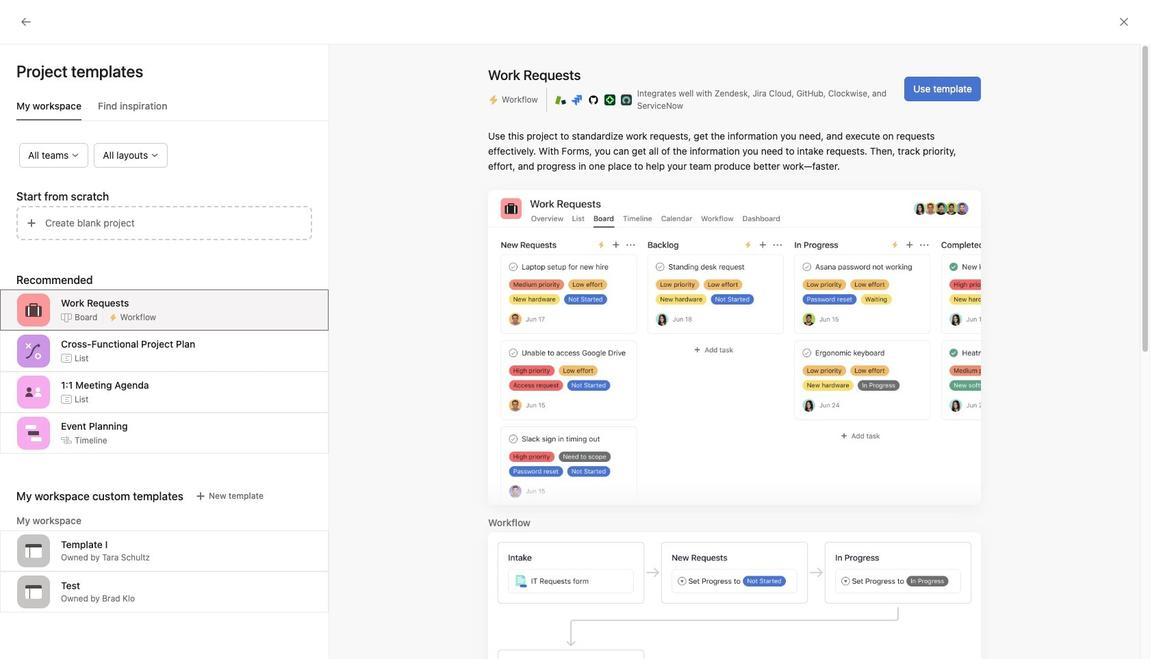 Task type: locate. For each thing, give the bounding box(es) containing it.
2 vertical spatial completed image
[[672, 319, 689, 336]]

0 vertical spatial completed image
[[672, 270, 689, 286]]

2 list item from the top
[[659, 340, 1064, 364]]

0 vertical spatial completed checkbox
[[672, 295, 689, 311]]

servicenow image
[[621, 95, 632, 106]]

zendesk image
[[555, 95, 566, 106]]

event planning image
[[25, 425, 42, 442]]

Completed checkbox
[[672, 295, 689, 311], [672, 319, 689, 336]]

list box
[[414, 5, 743, 27]]

template image
[[25, 584, 42, 601]]

completed image
[[672, 270, 689, 286], [672, 295, 689, 311], [672, 319, 689, 336]]

list item
[[659, 266, 1064, 290], [659, 340, 1064, 364]]

1 vertical spatial completed image
[[672, 295, 689, 311]]

toolbar
[[259, 430, 630, 460]]

cross-functional project plan image
[[25, 343, 42, 360]]

1 vertical spatial completed checkbox
[[672, 319, 689, 336]]

starred element
[[0, 218, 164, 355]]

tab list
[[16, 99, 329, 121]]

0 vertical spatial list item
[[659, 266, 1064, 290]]

1 vertical spatial list item
[[659, 340, 1064, 364]]



Task type: vqa. For each thing, say whether or not it's contained in the screenshot.
top priority
no



Task type: describe. For each thing, give the bounding box(es) containing it.
template image
[[25, 543, 42, 560]]

1 list item from the top
[[659, 266, 1064, 290]]

close image
[[1119, 16, 1130, 27]]

2 completed image from the top
[[672, 295, 689, 311]]

hide sidebar image
[[18, 11, 29, 22]]

view profile image
[[675, 204, 708, 237]]

at mention image
[[489, 440, 500, 451]]

1 completed image from the top
[[672, 270, 689, 286]]

clockwise image
[[605, 95, 616, 106]]

teams element
[[0, 514, 164, 563]]

global element
[[0, 34, 164, 116]]

work requests image
[[25, 302, 42, 319]]

go back image
[[21, 16, 32, 27]]

github image
[[588, 95, 599, 106]]

projects element
[[0, 355, 164, 514]]

3 completed image from the top
[[672, 319, 689, 336]]

Completed checkbox
[[672, 270, 689, 286]]

2 completed checkbox from the top
[[672, 319, 689, 336]]

1 completed checkbox from the top
[[672, 295, 689, 311]]

1:1 meeting agenda image
[[25, 384, 42, 401]]

insights element
[[0, 125, 164, 218]]

jira cloud image
[[572, 95, 583, 106]]



